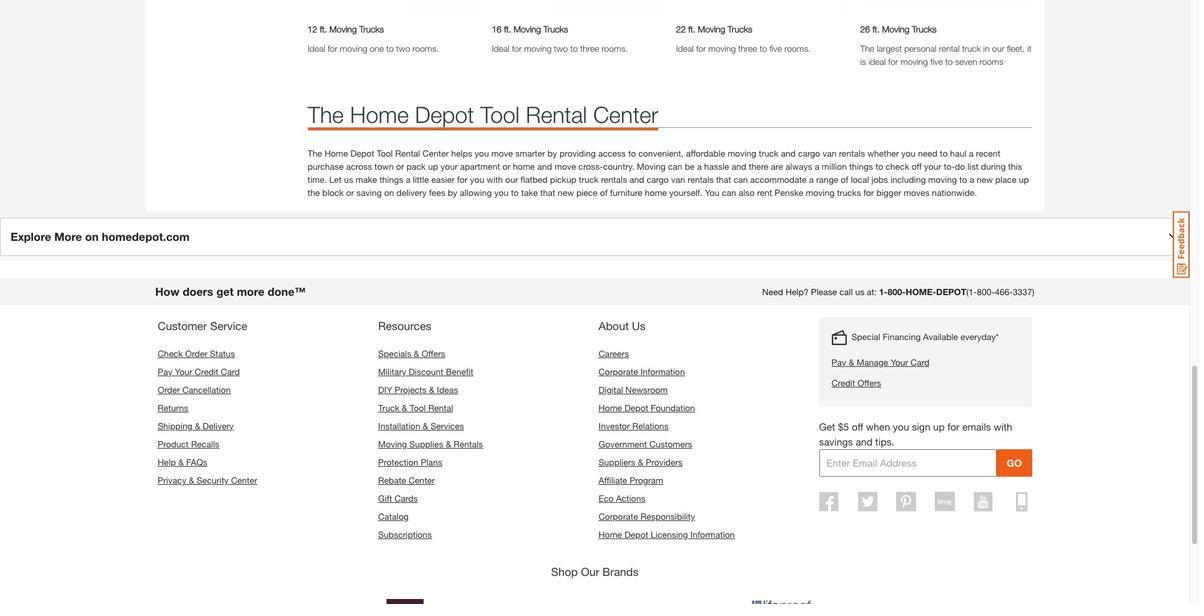 Task type: locate. For each thing, give the bounding box(es) containing it.
0 vertical spatial us
[[344, 174, 353, 185]]

800- right depot
[[977, 287, 995, 297]]

0 vertical spatial with
[[487, 174, 503, 185]]

credit down pay & manage your card
[[832, 378, 856, 389]]

1 vertical spatial offers
[[858, 378, 882, 389]]

recent
[[977, 148, 1001, 159]]

moving down to-
[[929, 174, 958, 185]]

done™
[[268, 285, 306, 299]]

can up also
[[734, 174, 748, 185]]

& up 'military discount benefit'
[[414, 349, 420, 359]]

is
[[861, 56, 867, 67]]

moving up protection
[[378, 439, 407, 450]]

truck up piece
[[579, 174, 599, 185]]

privacy
[[158, 475, 186, 486]]

moving inside "22 ft. moving trucks" link
[[698, 24, 726, 34]]

and up furniture
[[630, 174, 645, 185]]

2 rooms. from the left
[[602, 43, 628, 54]]

0 vertical spatial five
[[770, 43, 782, 54]]

1 vertical spatial tool
[[377, 148, 393, 159]]

offers up discount
[[422, 349, 446, 359]]

on right more
[[85, 230, 99, 244]]

1 ideal from the left
[[308, 43, 325, 54]]

1 horizontal spatial ideal
[[492, 43, 510, 54]]

0 vertical spatial home
[[513, 161, 535, 172]]

us right 'let'
[[344, 174, 353, 185]]

home right furniture
[[645, 187, 667, 198]]

trucks inside 'link'
[[913, 24, 937, 34]]

pay up the credit offers
[[832, 357, 847, 368]]

2 vertical spatial up
[[934, 421, 945, 433]]

& for truck & tool rental
[[402, 403, 408, 414]]

pickup
[[550, 174, 577, 185]]

help
[[158, 457, 176, 468]]

4  image from the left
[[861, 0, 1033, 16]]

& down "government customers"
[[638, 457, 644, 468]]

cargo up always
[[799, 148, 821, 159]]

ideal
[[869, 56, 886, 67]]

1 horizontal spatial things
[[850, 161, 874, 172]]

trucks up ideal for moving one to two rooms.
[[359, 24, 384, 34]]

2 trucks from the left
[[544, 24, 568, 34]]

moving right the 12 at the left top
[[330, 24, 357, 34]]

off up including
[[912, 161, 922, 172]]

affiliate program
[[599, 475, 664, 486]]

2 ideal from the left
[[492, 43, 510, 54]]

your
[[441, 161, 458, 172], [925, 161, 942, 172]]

2 horizontal spatial tool
[[481, 101, 520, 128]]

for inside the get $5 off when you sign up for emails with savings and tips.
[[948, 421, 960, 433]]

cargo down "convenient,"
[[647, 174, 669, 185]]

up up easier
[[428, 161, 438, 172]]

1 vertical spatial move
[[555, 161, 576, 172]]

rebate center
[[378, 475, 435, 486]]

with right emails on the bottom of the page
[[994, 421, 1013, 433]]

& left manage
[[849, 357, 855, 368]]

moving for 22
[[698, 24, 726, 34]]

by
[[548, 148, 558, 159], [448, 187, 458, 198]]

card up credit offers link
[[911, 357, 930, 368]]

tool inside the home depot tool rental center helps you move smarter by providing access to convenient, affordable moving truck and cargo van rentals whether you need to haul a recent purchase across town or pack up your apartment or home and move cross-country. moving can be a hassle and there are always a million things to check off your to-do list during this time. let us make things a little easier for you with our flatbed pickup truck rentals and cargo van rentals that can accommodate a range of local jobs including moving to a new place up the block or saving on delivery fees by allowing you to take that new piece of furniture home yourself. you can also rent penske moving trucks for bigger moves nationwide.
[[377, 148, 393, 159]]

trucks
[[838, 187, 862, 198]]

furniture
[[610, 187, 643, 198]]

0 horizontal spatial our
[[506, 174, 518, 185]]

corporate for corporate responsibility
[[599, 512, 639, 522]]

& for shipping & delivery
[[195, 421, 200, 432]]

get $5 off when you sign up for emails with savings and tips.
[[820, 421, 1013, 448]]

protection plans
[[378, 457, 443, 468]]

moving inside 26 ft. moving trucks 'link'
[[883, 24, 910, 34]]

rental inside the home depot tool rental center helps you move smarter by providing access to convenient, affordable moving truck and cargo van rentals whether you need to haul a recent purchase across town or pack up your apartment or home and move cross-country. moving can be a hassle and there are always a million things to check off your to-do list during this time. let us make things a little easier for you with our flatbed pickup truck rentals and cargo van rentals that can accommodate a range of local jobs including moving to a new place up the block or saving on delivery fees by allowing you to take that new piece of furniture home yourself. you can also rent penske moving trucks for bigger moves nationwide.
[[395, 148, 420, 159]]

subscriptions link
[[378, 530, 432, 540]]

that
[[717, 174, 732, 185], [541, 187, 556, 198]]

the for the home depot tool rental center
[[308, 101, 344, 128]]

16
[[492, 24, 502, 34]]

the inside the largest personal rental truck in our fleet, it is ideal for moving five to seven rooms
[[861, 43, 875, 54]]

cards
[[395, 494, 418, 504]]

& down faqs
[[189, 475, 194, 486]]

and inside the get $5 off when you sign up for emails with savings and tips.
[[856, 436, 873, 448]]

moving supplies & rentals
[[378, 439, 483, 450]]

ideal down 22
[[676, 43, 694, 54]]

credit
[[195, 367, 219, 377], [832, 378, 856, 389]]

when
[[867, 421, 891, 433]]

card down status
[[221, 367, 240, 377]]

faqs
[[186, 457, 208, 468]]

1 horizontal spatial up
[[934, 421, 945, 433]]

suppliers
[[599, 457, 636, 468]]

0 horizontal spatial new
[[558, 187, 574, 198]]

digital
[[599, 385, 623, 395]]

moving right 22
[[698, 24, 726, 34]]

0 vertical spatial rental
[[526, 101, 587, 128]]

largest
[[877, 43, 902, 54]]

0 horizontal spatial things
[[380, 174, 404, 185]]

special
[[852, 332, 881, 342]]

card
[[911, 357, 930, 368], [221, 367, 240, 377]]

shipping & delivery
[[158, 421, 234, 432]]

to down 16 ft. moving trucks link
[[571, 43, 578, 54]]

 image for 26 ft. moving trucks
[[861, 0, 1033, 16]]

0 horizontal spatial ideal
[[308, 43, 325, 54]]

credit offers
[[832, 378, 882, 389]]

information up newsroom
[[641, 367, 685, 377]]

3 trucks from the left
[[728, 24, 753, 34]]

1 horizontal spatial information
[[691, 530, 735, 540]]

1 horizontal spatial that
[[717, 174, 732, 185]]

three down "22 ft. moving trucks" link
[[739, 43, 758, 54]]

moving inside '12 ft. moving trucks' link
[[330, 24, 357, 34]]

1 horizontal spatial on
[[384, 187, 394, 198]]

12 ft. moving trucks
[[308, 24, 384, 34]]

flatbed
[[521, 174, 548, 185]]

ft. right 26
[[873, 24, 880, 34]]

ideal for ideal for moving three to five rooms.
[[676, 43, 694, 54]]

2 horizontal spatial up
[[1020, 174, 1030, 185]]

tool up smarter
[[481, 101, 520, 128]]

& for help & faqs
[[178, 457, 184, 468]]

moving inside the home depot tool rental center helps you move smarter by providing access to convenient, affordable moving truck and cargo van rentals whether you need to haul a recent purchase across town or pack up your apartment or home and move cross-country. moving can be a hassle and there are always a million things to check off your to-do list during this time. let us make things a little easier for you with our flatbed pickup truck rentals and cargo van rentals that can accommodate a range of local jobs including moving to a new place up the block or saving on delivery fees by allowing you to take that new piece of furniture home yourself. you can also rent penske moving trucks for bigger moves nationwide.
[[637, 161, 666, 172]]

1 vertical spatial our
[[506, 174, 518, 185]]

fleet,
[[1008, 43, 1026, 54]]

rentals down country.
[[601, 174, 628, 185]]

3 ideal from the left
[[676, 43, 694, 54]]

depot
[[937, 287, 967, 297]]

& for installation & services
[[423, 421, 428, 432]]

your up order cancellation link
[[175, 367, 192, 377]]

manage
[[857, 357, 889, 368]]

& for privacy & security center
[[189, 475, 194, 486]]

tool up 'town'
[[377, 148, 393, 159]]

0 vertical spatial our
[[993, 43, 1005, 54]]

0 horizontal spatial credit
[[195, 367, 219, 377]]

ideal for moving one to two rooms.
[[308, 43, 439, 54]]

3 ft. from the left
[[689, 24, 696, 34]]

order up pay your credit card link
[[185, 349, 208, 359]]

off right $5
[[852, 421, 864, 433]]

rooms. for ideal for moving three to five rooms.
[[785, 43, 811, 54]]

1 horizontal spatial rooms.
[[602, 43, 628, 54]]

get
[[217, 285, 234, 299]]

moving for 12
[[330, 24, 357, 34]]

that right take
[[541, 187, 556, 198]]

off inside the home depot tool rental center helps you move smarter by providing access to convenient, affordable moving truck and cargo van rentals whether you need to haul a recent purchase across town or pack up your apartment or home and move cross-country. moving can be a hassle and there are always a million things to check off your to-do list during this time. let us make things a little easier for you with our flatbed pickup truck rentals and cargo van rentals that can accommodate a range of local jobs including moving to a new place up the block or saving on delivery fees by allowing you to take that new piece of furniture home yourself. you can also rent penske moving trucks for bigger moves nationwide.
[[912, 161, 922, 172]]

1 vertical spatial van
[[672, 174, 686, 185]]

0 vertical spatial off
[[912, 161, 922, 172]]

actions
[[616, 494, 646, 504]]

depot up helps
[[415, 101, 474, 128]]

1 horizontal spatial three
[[739, 43, 758, 54]]

0 horizontal spatial your
[[175, 367, 192, 377]]

0 horizontal spatial van
[[672, 174, 686, 185]]

2 vertical spatial the
[[308, 148, 322, 159]]

corporate down eco actions link at the bottom of page
[[599, 512, 639, 522]]

2 ft. from the left
[[504, 24, 512, 34]]

0 horizontal spatial tool
[[377, 148, 393, 159]]

depot inside the home depot tool rental center helps you move smarter by providing access to convenient, affordable moving truck and cargo van rentals whether you need to haul a recent purchase across town or pack up your apartment or home and move cross-country. moving can be a hassle and there are always a million things to check off your to-do list during this time. let us make things a little easier for you with our flatbed pickup truck rentals and cargo van rentals that can accommodate a range of local jobs including moving to a new place up the block or saving on delivery fees by allowing you to take that new piece of furniture home yourself. you can also rent penske moving trucks for bigger moves nationwide.
[[351, 148, 375, 159]]

0 horizontal spatial offers
[[422, 349, 446, 359]]

the home depot tool rental center helps you move smarter by providing access to convenient, affordable moving truck and cargo van rentals whether you need to haul a recent purchase across town or pack up your apartment or home and move cross-country. moving can be a hassle and there are always a million things to check off your to-do list during this time. let us make things a little easier for you with our flatbed pickup truck rentals and cargo van rentals that can accommodate a range of local jobs including moving to a new place up the block or saving on delivery fees by allowing you to take that new piece of furniture home yourself. you can also rent penske moving trucks for bigger moves nationwide.
[[308, 148, 1030, 198]]

by right fees
[[448, 187, 458, 198]]

of right piece
[[600, 187, 608, 198]]

home inside the home depot tool rental center helps you move smarter by providing access to convenient, affordable moving truck and cargo van rentals whether you need to haul a recent purchase across town or pack up your apartment or home and move cross-country. moving can be a hassle and there are always a million things to check off your to-do list during this time. let us make things a little easier for you with our flatbed pickup truck rentals and cargo van rentals that can accommodate a range of local jobs including moving to a new place up the block or saving on delivery fees by allowing you to take that new piece of furniture home yourself. you can also rent penske moving trucks for bigger moves nationwide.
[[325, 148, 348, 159]]

2 horizontal spatial rooms.
[[785, 43, 811, 54]]

0 horizontal spatial pay
[[158, 367, 173, 377]]

1  image from the left
[[308, 0, 480, 16]]

ideal for ideal for moving two to three rooms.
[[492, 43, 510, 54]]

catalog link
[[378, 512, 409, 522]]

explore
[[11, 230, 51, 244]]

the for the home depot tool rental center helps you move smarter by providing access to convenient, affordable moving truck and cargo van rentals whether you need to haul a recent purchase across town or pack up your apartment or home and move cross-country. moving can be a hassle and there are always a million things to check off your to-do list during this time. let us make things a little easier for you with our flatbed pickup truck rentals and cargo van rentals that can accommodate a range of local jobs including moving to a new place up the block or saving on delivery fees by allowing you to take that new piece of furniture home yourself. you can also rent penske moving trucks for bigger moves nationwide.
[[308, 148, 322, 159]]

0 horizontal spatial with
[[487, 174, 503, 185]]

rooms. down 16 ft. moving trucks link
[[602, 43, 628, 54]]

4 trucks from the left
[[913, 24, 937, 34]]

depot up investor relations
[[625, 403, 649, 414]]

0 horizontal spatial rooms.
[[413, 43, 439, 54]]

check order status
[[158, 349, 235, 359]]

2 corporate from the top
[[599, 512, 639, 522]]

information
[[641, 367, 685, 377], [691, 530, 735, 540]]

trucks up 'ideal for moving three to five rooms.'
[[728, 24, 753, 34]]

1 vertical spatial the
[[308, 101, 344, 128]]

for inside the largest personal rental truck in our fleet, it is ideal for moving five to seven rooms
[[889, 56, 899, 67]]

1 rooms. from the left
[[413, 43, 439, 54]]

the inside the home depot tool rental center helps you move smarter by providing access to convenient, affordable moving truck and cargo van rentals whether you need to haul a recent purchase across town or pack up your apartment or home and move cross-country. moving can be a hassle and there are always a million things to check off your to-do list during this time. let us make things a little easier for you with our flatbed pickup truck rentals and cargo van rentals that can accommodate a range of local jobs including moving to a new place up the block or saving on delivery fees by allowing you to take that new piece of furniture home yourself. you can also rent penske moving trucks for bigger moves nationwide.
[[308, 148, 322, 159]]

1 vertical spatial credit
[[832, 378, 856, 389]]

rental up providing
[[526, 101, 587, 128]]

3 rooms. from the left
[[785, 43, 811, 54]]

corporate responsibility link
[[599, 512, 696, 522]]

shipping & delivery link
[[158, 421, 234, 432]]

at:
[[867, 287, 877, 297]]

 image up 26 ft. moving trucks 'link'
[[861, 0, 1033, 16]]

of
[[841, 174, 849, 185], [600, 187, 608, 198]]

1 vertical spatial rental
[[395, 148, 420, 159]]

home down smarter
[[513, 161, 535, 172]]

delivery
[[397, 187, 427, 198]]

 image up "22 ft. moving trucks" link
[[676, 0, 848, 16]]

up right sign at the right bottom
[[934, 421, 945, 433]]

can right you
[[722, 187, 737, 198]]

a
[[970, 148, 974, 159], [698, 161, 702, 172], [815, 161, 820, 172], [406, 174, 411, 185], [810, 174, 814, 185], [970, 174, 975, 185]]

2 vertical spatial tool
[[410, 403, 426, 414]]

or right 'block'
[[346, 187, 354, 198]]

1 three from the left
[[581, 43, 600, 54]]

new down pickup
[[558, 187, 574, 198]]

moving right 16
[[514, 24, 541, 34]]

1 ft. from the left
[[320, 24, 327, 34]]

1 horizontal spatial your
[[891, 357, 909, 368]]

0 horizontal spatial rental
[[395, 148, 420, 159]]

0 horizontal spatial cargo
[[647, 174, 669, 185]]

&
[[414, 349, 420, 359], [849, 357, 855, 368], [429, 385, 435, 395], [402, 403, 408, 414], [195, 421, 200, 432], [423, 421, 428, 432], [446, 439, 451, 450], [178, 457, 184, 468], [638, 457, 644, 468], [189, 475, 194, 486]]

1 horizontal spatial off
[[912, 161, 922, 172]]

a up range
[[815, 161, 820, 172]]

1 horizontal spatial your
[[925, 161, 942, 172]]

can left be
[[669, 161, 683, 172]]

1 vertical spatial can
[[734, 174, 748, 185]]

& for pay & manage your card
[[849, 357, 855, 368]]

0 horizontal spatial truck
[[579, 174, 599, 185]]

up
[[428, 161, 438, 172], [1020, 174, 1030, 185], [934, 421, 945, 433]]

0 horizontal spatial on
[[85, 230, 99, 244]]

moving inside 16 ft. moving trucks link
[[514, 24, 541, 34]]

our right in
[[993, 43, 1005, 54]]

brands
[[603, 565, 639, 579]]

how
[[155, 285, 180, 299]]

1 vertical spatial five
[[931, 56, 943, 67]]

1 horizontal spatial pay
[[832, 357, 847, 368]]

truck up seven
[[963, 43, 982, 54]]

you up check
[[902, 148, 916, 159]]

tool
[[481, 101, 520, 128], [377, 148, 393, 159], [410, 403, 426, 414]]

help & faqs
[[158, 457, 208, 468]]

0 vertical spatial the
[[861, 43, 875, 54]]

up down the this
[[1020, 174, 1030, 185]]

1 vertical spatial order
[[158, 385, 180, 395]]

0 vertical spatial that
[[717, 174, 732, 185]]

home
[[513, 161, 535, 172], [645, 187, 667, 198]]

0 horizontal spatial information
[[641, 367, 685, 377]]

2  image from the left
[[492, 0, 664, 16]]

two down '12 ft. moving trucks' link
[[396, 43, 410, 54]]

do
[[956, 161, 966, 172]]

0 horizontal spatial off
[[852, 421, 864, 433]]

off
[[912, 161, 922, 172], [852, 421, 864, 433]]

1 vertical spatial with
[[994, 421, 1013, 433]]

trucks up ideal for moving two to three rooms.
[[544, 24, 568, 34]]

1 horizontal spatial rental
[[428, 403, 453, 414]]

relations
[[633, 421, 669, 432]]

corporate down careers
[[599, 367, 639, 377]]

1 vertical spatial cargo
[[647, 174, 669, 185]]

program
[[630, 475, 664, 486]]

1 horizontal spatial our
[[993, 43, 1005, 54]]

rooms. for ideal for moving two to three rooms.
[[602, 43, 628, 54]]

1 vertical spatial of
[[600, 187, 608, 198]]

4 ft. from the left
[[873, 24, 880, 34]]

1 horizontal spatial of
[[841, 174, 849, 185]]

convenient,
[[639, 148, 684, 159]]

0 horizontal spatial us
[[344, 174, 353, 185]]

customers
[[650, 439, 693, 450]]

for down 16 ft. moving trucks
[[512, 43, 522, 54]]

rentals
[[840, 148, 866, 159], [601, 174, 628, 185], [688, 174, 714, 185]]

home decorators collection image
[[365, 595, 445, 605]]

1 horizontal spatial card
[[911, 357, 930, 368]]

2 vertical spatial can
[[722, 187, 737, 198]]

move up pickup
[[555, 161, 576, 172]]

to down rental
[[946, 56, 953, 67]]

of up trucks
[[841, 174, 849, 185]]

pack
[[407, 161, 426, 172]]

affordable
[[687, 148, 726, 159]]

0 vertical spatial order
[[185, 349, 208, 359]]

trucks for 16 ft. moving trucks
[[544, 24, 568, 34]]

1 trucks from the left
[[359, 24, 384, 34]]

affiliate
[[599, 475, 628, 486]]

0 horizontal spatial two
[[396, 43, 410, 54]]

3  image from the left
[[676, 0, 848, 16]]

1 vertical spatial that
[[541, 187, 556, 198]]

0 horizontal spatial up
[[428, 161, 438, 172]]

0 horizontal spatial home
[[513, 161, 535, 172]]

pay for pay & manage your card
[[832, 357, 847, 368]]

center inside the home depot tool rental center helps you move smarter by providing access to convenient, affordable moving truck and cargo van rentals whether you need to haul a recent purchase across town or pack up your apartment or home and move cross-country. moving can be a hassle and there are always a million things to check off your to-do list during this time. let us make things a little easier for you with our flatbed pickup truck rentals and cargo van rentals that can accommodate a range of local jobs including moving to a new place up the block or saving on delivery fees by allowing you to take that new piece of furniture home yourself. you can also rent penske moving trucks for bigger moves nationwide.
[[423, 148, 449, 159]]

1 vertical spatial us
[[856, 287, 865, 297]]

up inside the get $5 off when you sign up for emails with savings and tips.
[[934, 421, 945, 433]]

returns
[[158, 403, 188, 414]]

need
[[763, 287, 784, 297]]

to down do
[[960, 174, 968, 185]]

go
[[1007, 457, 1023, 469]]

or
[[396, 161, 404, 172], [503, 161, 511, 172], [346, 187, 354, 198]]

you left sign at the right bottom
[[893, 421, 910, 433]]

suppliers & providers
[[599, 457, 683, 468]]

22
[[676, 24, 686, 34]]

tool down diy projects & ideas link
[[410, 403, 426, 414]]

on
[[384, 187, 394, 198], [85, 230, 99, 244]]

rooms. down "22 ft. moving trucks" link
[[785, 43, 811, 54]]

 image up 16 ft. moving trucks link
[[492, 0, 664, 16]]

2 horizontal spatial ideal
[[676, 43, 694, 54]]

purchase
[[308, 161, 344, 172]]

information right licensing
[[691, 530, 735, 540]]

order up returns
[[158, 385, 180, 395]]

home-
[[906, 287, 937, 297]]

depot
[[415, 101, 474, 128], [351, 148, 375, 159], [625, 403, 649, 414], [625, 530, 649, 540]]

for down 12 ft. moving trucks
[[328, 43, 338, 54]]

26 ft. moving trucks link
[[861, 22, 1033, 36]]

rooms
[[980, 56, 1004, 67]]

1 vertical spatial up
[[1020, 174, 1030, 185]]

and up always
[[781, 148, 796, 159]]

diy projects & ideas
[[378, 385, 458, 395]]

2 horizontal spatial rentals
[[840, 148, 866, 159]]

1 corporate from the top
[[599, 367, 639, 377]]

1 horizontal spatial two
[[554, 43, 568, 54]]

foundation
[[651, 403, 695, 414]]

us
[[344, 174, 353, 185], [856, 287, 865, 297]]

1 horizontal spatial cargo
[[799, 148, 821, 159]]

tool for the home depot tool rental center
[[481, 101, 520, 128]]

0 vertical spatial can
[[669, 161, 683, 172]]

you right allowing
[[495, 187, 509, 198]]

and down when
[[856, 436, 873, 448]]

1 vertical spatial truck
[[759, 148, 779, 159]]

there
[[749, 161, 769, 172]]

by right smarter
[[548, 148, 558, 159]]

ideal down the 12 at the left top
[[308, 43, 325, 54]]

 image for 16 ft. moving trucks
[[492, 0, 664, 16]]

rebate
[[378, 475, 406, 486]]

van up the yourself.
[[672, 174, 686, 185]]

to left take
[[511, 187, 519, 198]]

1 vertical spatial home
[[645, 187, 667, 198]]

0 vertical spatial information
[[641, 367, 685, 377]]

homedepot.com
[[102, 230, 190, 244]]

offers down manage
[[858, 378, 882, 389]]

ft. right the 12 at the left top
[[320, 24, 327, 34]]

newsroom
[[626, 385, 668, 395]]

truck up are
[[759, 148, 779, 159]]

for down "largest"
[[889, 56, 899, 67]]

ft. inside 'link'
[[873, 24, 880, 34]]

our left flatbed
[[506, 174, 518, 185]]

our inside the home depot tool rental center helps you move smarter by providing access to convenient, affordable moving truck and cargo van rentals whether you need to haul a recent purchase across town or pack up your apartment or home and move cross-country. moving can be a hassle and there are always a million things to check off your to-do list during this time. let us make things a little easier for you with our flatbed pickup truck rentals and cargo van rentals that can accommodate a range of local jobs including moving to a new place up the block or saving on delivery fees by allowing you to take that new piece of furniture home yourself. you can also rent penske moving trucks for bigger moves nationwide.
[[506, 174, 518, 185]]

1 horizontal spatial home
[[645, 187, 667, 198]]

1 horizontal spatial truck
[[759, 148, 779, 159]]

1 horizontal spatial offers
[[858, 378, 882, 389]]

five down "22 ft. moving trucks" link
[[770, 43, 782, 54]]

trucks for 12 ft. moving trucks
[[359, 24, 384, 34]]

and up flatbed
[[538, 161, 552, 172]]

moving for 26
[[883, 24, 910, 34]]

 image
[[308, 0, 480, 16], [492, 0, 664, 16], [676, 0, 848, 16], [861, 0, 1033, 16]]



Task type: describe. For each thing, give the bounding box(es) containing it.
home depot on facebook image
[[820, 492, 839, 512]]

eco actions
[[599, 494, 646, 504]]

2 vertical spatial rental
[[428, 403, 453, 414]]

on inside the home depot tool rental center helps you move smarter by providing access to convenient, affordable moving truck and cargo van rentals whether you need to haul a recent purchase across town or pack up your apartment or home and move cross-country. moving can be a hassle and there are always a million things to check off your to-do list during this time. let us make things a little easier for you with our flatbed pickup truck rentals and cargo van rentals that can accommodate a range of local jobs including moving to a new place up the block or saving on delivery fees by allowing you to take that new piece of furniture home yourself. you can also rent penske moving trucks for bigger moves nationwide.
[[384, 187, 394, 198]]

careers
[[599, 349, 629, 359]]

everyday*
[[961, 332, 1000, 342]]

on inside dropdown button
[[85, 230, 99, 244]]

ideal for moving three to five rooms.
[[676, 43, 811, 54]]

careers link
[[599, 349, 629, 359]]

with inside the home depot tool rental center helps you move smarter by providing access to convenient, affordable moving truck and cargo van rentals whether you need to haul a recent purchase across town or pack up your apartment or home and move cross-country. moving can be a hassle and there are always a million things to check off your to-do list during this time. let us make things a little easier for you with our flatbed pickup truck rentals and cargo van rentals that can accommodate a range of local jobs including moving to a new place up the block or saving on delivery fees by allowing you to take that new piece of furniture home yourself. you can also rent penske moving trucks for bigger moves nationwide.
[[487, 174, 503, 185]]

12
[[308, 24, 318, 34]]

cross-
[[579, 161, 604, 172]]

home depot on pinterest image
[[897, 492, 917, 512]]

 image for 12 ft. moving trucks
[[308, 0, 480, 16]]

1 horizontal spatial new
[[977, 174, 994, 185]]

you up allowing
[[470, 174, 485, 185]]

us inside the home depot tool rental center helps you move smarter by providing access to convenient, affordable moving truck and cargo van rentals whether you need to haul a recent purchase across town or pack up your apartment or home and move cross-country. moving can be a hassle and there are always a million things to check off your to-do list during this time. let us make things a little easier for you with our flatbed pickup truck rentals and cargo van rentals that can accommodate a range of local jobs including moving to a new place up the block or saving on delivery fees by allowing you to take that new piece of furniture home yourself. you can also rent penske moving trucks for bigger moves nationwide.
[[344, 174, 353, 185]]

a right haul
[[970, 148, 974, 159]]

delivery
[[203, 421, 234, 432]]

installation & services link
[[378, 421, 464, 432]]

0 horizontal spatial of
[[600, 187, 608, 198]]

saving
[[357, 187, 382, 198]]

check
[[158, 349, 183, 359]]

$5
[[838, 421, 850, 433]]

0 horizontal spatial rentals
[[601, 174, 628, 185]]

accommodate
[[751, 174, 807, 185]]

0 horizontal spatial card
[[221, 367, 240, 377]]

discount
[[409, 367, 444, 377]]

26 ft. moving trucks
[[861, 24, 937, 34]]

tool for the home depot tool rental center helps you move smarter by providing access to convenient, affordable moving truck and cargo van rentals whether you need to haul a recent purchase across town or pack up your apartment or home and move cross-country. moving can be a hassle and there are always a million things to check off your to-do list during this time. let us make things a little easier for you with our flatbed pickup truck rentals and cargo van rentals that can accommodate a range of local jobs including moving to a new place up the block or saving on delivery fees by allowing you to take that new piece of furniture home yourself. you can also rent penske moving trucks for bigger moves nationwide.
[[377, 148, 393, 159]]

1 horizontal spatial by
[[548, 148, 558, 159]]

to up to-
[[941, 148, 948, 159]]

ideal for ideal for moving one to two rooms.
[[308, 43, 325, 54]]

recalls
[[191, 439, 220, 450]]

 image for 22 ft. moving trucks
[[676, 0, 848, 16]]

rental
[[940, 43, 960, 54]]

cancellation
[[182, 385, 231, 395]]

our inside the largest personal rental truck in our fleet, it is ideal for moving five to seven rooms
[[993, 43, 1005, 54]]

make
[[356, 174, 377, 185]]

you up apartment
[[475, 148, 489, 159]]

0 vertical spatial up
[[428, 161, 438, 172]]

2 your from the left
[[925, 161, 942, 172]]

home down digital
[[599, 403, 622, 414]]

16 ft. moving trucks
[[492, 24, 568, 34]]

1 horizontal spatial van
[[823, 148, 837, 159]]

go button
[[997, 450, 1033, 477]]

pay for pay your credit card
[[158, 367, 173, 377]]

moving supplies & rentals link
[[378, 439, 483, 450]]

need help? please call us at: 1-800-home-depot (1-800-466-3337)
[[763, 287, 1035, 297]]

military
[[378, 367, 407, 377]]

1 two from the left
[[396, 43, 410, 54]]

rooms. for ideal for moving one to two rooms.
[[413, 43, 439, 54]]

12 ft. moving trucks link
[[308, 22, 480, 36]]

order cancellation
[[158, 385, 231, 395]]

ft. for 26
[[873, 24, 880, 34]]

0 horizontal spatial or
[[346, 187, 354, 198]]

million
[[822, 161, 847, 172]]

easier
[[432, 174, 455, 185]]

trucks for 22 ft. moving trucks
[[728, 24, 753, 34]]

1 horizontal spatial tool
[[410, 403, 426, 414]]

corporate for corporate information
[[599, 367, 639, 377]]

call
[[840, 287, 853, 297]]

a left 'little'
[[406, 174, 411, 185]]

with inside the get $5 off when you sign up for emails with savings and tips.
[[994, 421, 1013, 433]]

home depot on youtube image
[[974, 492, 994, 512]]

it
[[1028, 43, 1032, 54]]

off inside the get $5 off when you sign up for emails with savings and tips.
[[852, 421, 864, 433]]

moving up there
[[728, 148, 757, 159]]

466-
[[995, 287, 1013, 297]]

fees
[[429, 187, 446, 198]]

service
[[210, 319, 248, 333]]

1 horizontal spatial order
[[185, 349, 208, 359]]

check
[[886, 161, 910, 172]]

0 vertical spatial offers
[[422, 349, 446, 359]]

& left ideas
[[429, 385, 435, 395]]

depot down corporate responsibility
[[625, 530, 649, 540]]

licensing
[[651, 530, 688, 540]]

a down list on the top right
[[970, 174, 975, 185]]

0 vertical spatial things
[[850, 161, 874, 172]]

center up access
[[594, 101, 659, 128]]

rentals
[[454, 439, 483, 450]]

Enter Email Address text field
[[820, 450, 997, 477]]

government customers
[[599, 439, 693, 450]]

& for specials & offers
[[414, 349, 420, 359]]

& down services
[[446, 439, 451, 450]]

status
[[210, 349, 235, 359]]

1 800- from the left
[[888, 287, 906, 297]]

about
[[599, 319, 629, 333]]

moving inside the largest personal rental truck in our fleet, it is ideal for moving five to seven rooms
[[901, 56, 929, 67]]

1 horizontal spatial move
[[555, 161, 576, 172]]

0 horizontal spatial move
[[492, 148, 513, 159]]

product recalls
[[158, 439, 220, 450]]

for up allowing
[[457, 174, 468, 185]]

home down eco
[[599, 530, 622, 540]]

smarter
[[516, 148, 546, 159]]

to right one
[[387, 43, 394, 54]]

more
[[237, 285, 265, 299]]

pay & manage your card
[[832, 357, 930, 368]]

home depot blog image
[[936, 492, 955, 512]]

rental for the home depot tool rental center
[[526, 101, 587, 128]]

shop
[[551, 565, 578, 579]]

0 horizontal spatial that
[[541, 187, 556, 198]]

moving for 16
[[514, 24, 541, 34]]

you inside the get $5 off when you sign up for emails with savings and tips.
[[893, 421, 910, 433]]

subscriptions
[[378, 530, 432, 540]]

a left range
[[810, 174, 814, 185]]

five inside the largest personal rental truck in our fleet, it is ideal for moving five to seven rooms
[[931, 56, 943, 67]]

2 horizontal spatial or
[[503, 161, 511, 172]]

ideal for moving two to three rooms.
[[492, 43, 628, 54]]

pay your credit card link
[[158, 367, 240, 377]]

place
[[996, 174, 1017, 185]]

home depot on twitter image
[[858, 492, 878, 512]]

0 horizontal spatial five
[[770, 43, 782, 54]]

returns link
[[158, 403, 188, 414]]

investor relations
[[599, 421, 669, 432]]

rental for the home depot tool rental center helps you move smarter by providing access to convenient, affordable moving truck and cargo van rentals whether you need to haul a recent purchase across town or pack up your apartment or home and move cross-country. moving can be a hassle and there are always a million things to check off your to-do list during this time. let us make things a little easier for you with our flatbed pickup truck rentals and cargo van rentals that can accommodate a range of local jobs including moving to a new place up the block or saving on delivery fees by allowing you to take that new piece of furniture home yourself. you can also rent penske moving trucks for bigger moves nationwide.
[[395, 148, 420, 159]]

penske
[[775, 187, 804, 198]]

trucks for 26 ft. moving trucks
[[913, 24, 937, 34]]

home depot mobile apps image
[[1017, 492, 1029, 512]]

are
[[771, 161, 784, 172]]

moving down range
[[806, 187, 835, 198]]

1 horizontal spatial credit
[[832, 378, 856, 389]]

apartment
[[460, 161, 500, 172]]

2 two from the left
[[554, 43, 568, 54]]

local
[[851, 174, 870, 185]]

center down plans
[[409, 475, 435, 486]]

3337)
[[1013, 287, 1035, 297]]

the home depot tool rental center
[[308, 101, 659, 128]]

home depot licensing information
[[599, 530, 735, 540]]

little
[[413, 174, 429, 185]]

home up 'town'
[[350, 101, 409, 128]]

26
[[861, 24, 871, 34]]

you
[[705, 187, 720, 198]]

protection plans link
[[378, 457, 443, 468]]

seven
[[956, 56, 978, 67]]

jobs
[[872, 174, 889, 185]]

financing
[[883, 332, 921, 342]]

feedback link image
[[1174, 211, 1190, 279]]

to inside the largest personal rental truck in our fleet, it is ideal for moving five to seven rooms
[[946, 56, 953, 67]]

0 vertical spatial credit
[[195, 367, 219, 377]]

need
[[919, 148, 938, 159]]

2 three from the left
[[739, 43, 758, 54]]

customer service
[[158, 319, 248, 333]]

military discount benefit link
[[378, 367, 474, 377]]

be
[[685, 161, 695, 172]]

& for suppliers & providers
[[638, 457, 644, 468]]

yourself.
[[670, 187, 703, 198]]

us
[[632, 319, 646, 333]]

1 vertical spatial new
[[558, 187, 574, 198]]

home depot licensing information link
[[599, 530, 735, 540]]

and left there
[[732, 161, 747, 172]]

to down "22 ft. moving trucks" link
[[760, 43, 768, 54]]

1 horizontal spatial rentals
[[688, 174, 714, 185]]

1 your from the left
[[441, 161, 458, 172]]

one
[[370, 43, 384, 54]]

1-
[[880, 287, 888, 297]]

1 horizontal spatial or
[[396, 161, 404, 172]]

pay & manage your card link
[[832, 356, 1000, 369]]

eco actions link
[[599, 494, 646, 504]]

suppliers & providers link
[[599, 457, 683, 468]]

to up "jobs"
[[876, 161, 884, 172]]

diy projects & ideas link
[[378, 385, 458, 395]]

the for the largest personal rental truck in our fleet, it is ideal for moving five to seven rooms
[[861, 43, 875, 54]]

for down 22 ft. moving trucks at the top of page
[[697, 43, 706, 54]]

0 horizontal spatial order
[[158, 385, 180, 395]]

moves
[[904, 187, 930, 198]]

truck inside the largest personal rental truck in our fleet, it is ideal for moving five to seven rooms
[[963, 43, 982, 54]]

0 vertical spatial cargo
[[799, 148, 821, 159]]

customer
[[158, 319, 207, 333]]

ft. for 22
[[689, 24, 696, 34]]

to up country.
[[629, 148, 636, 159]]

ft. for 16
[[504, 24, 512, 34]]

moving down 12 ft. moving trucks
[[340, 43, 368, 54]]

block
[[323, 187, 344, 198]]

moving down 22 ft. moving trucks at the top of page
[[709, 43, 736, 54]]

moving down 16 ft. moving trucks
[[525, 43, 552, 54]]

1 vertical spatial things
[[380, 174, 404, 185]]

ft. for 12
[[320, 24, 327, 34]]

lifeproof with petproof technology carpet image
[[745, 595, 825, 605]]

plans
[[421, 457, 443, 468]]

2 800- from the left
[[977, 287, 995, 297]]

a right be
[[698, 161, 702, 172]]

hassle
[[705, 161, 730, 172]]

center right security
[[231, 475, 257, 486]]

get
[[820, 421, 836, 433]]

for down local on the top right of the page
[[864, 187, 875, 198]]

access
[[599, 148, 626, 159]]

1 vertical spatial by
[[448, 187, 458, 198]]

digital newsroom link
[[599, 385, 668, 395]]



Task type: vqa. For each thing, say whether or not it's contained in the screenshot.
Home Depot on Twitter icon
yes



